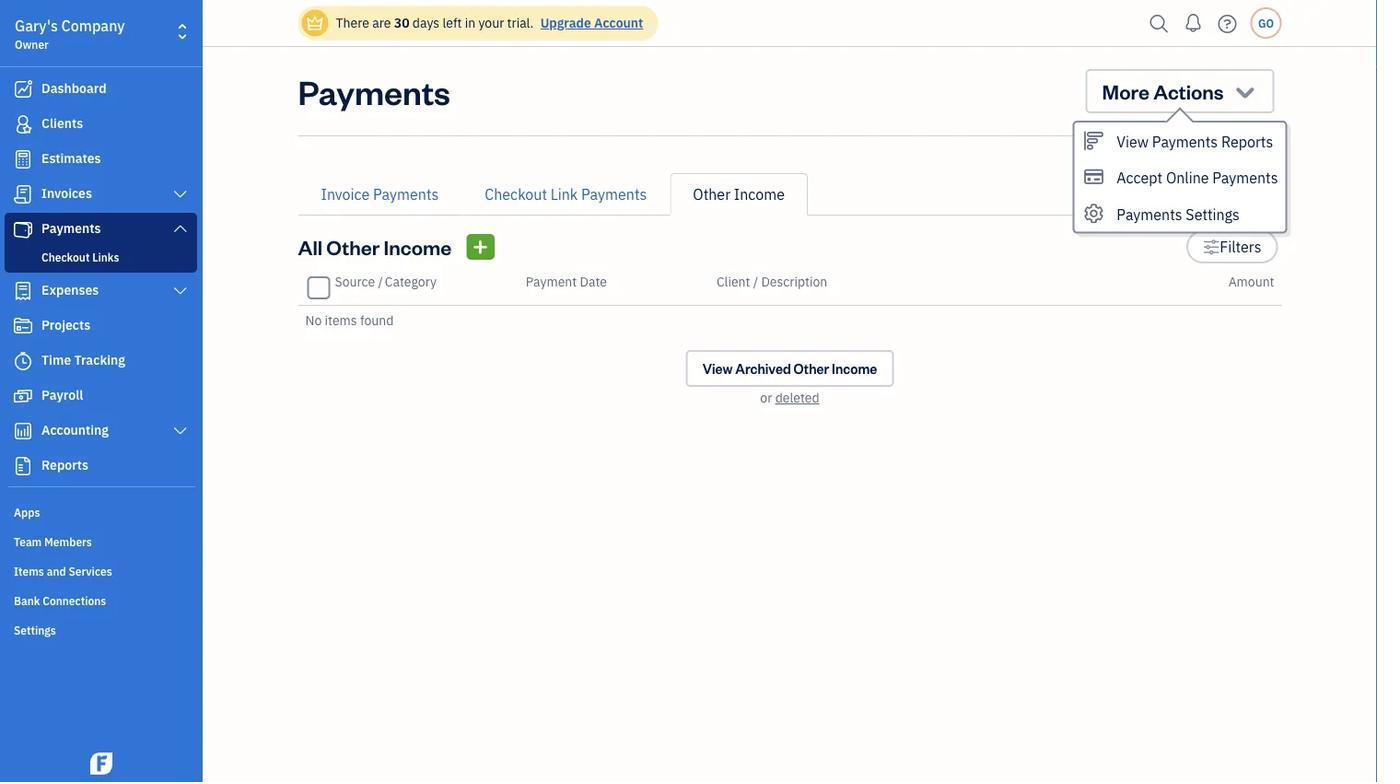 Task type: vqa. For each thing, say whether or not it's contained in the screenshot.
Payroll link
yes



Task type: describe. For each thing, give the bounding box(es) containing it.
client
[[717, 273, 750, 290]]

reports inside main element
[[41, 456, 88, 474]]

projects link
[[5, 310, 197, 343]]

payment date
[[526, 273, 607, 290]]

bank connections link
[[5, 586, 197, 614]]

settings inside payments settings link
[[1186, 205, 1240, 224]]

30
[[394, 14, 410, 31]]

view archived other income link
[[686, 350, 894, 387]]

view for view archived other income
[[703, 360, 733, 377]]

time
[[41, 351, 71, 368]]

payment
[[526, 273, 577, 290]]

checkout link payments
[[485, 185, 647, 204]]

chart image
[[12, 422, 34, 440]]

in
[[465, 14, 475, 31]]

chevron large down image for expenses
[[172, 284, 189, 298]]

or deleted
[[760, 389, 820, 406]]

go
[[1258, 16, 1274, 30]]

connections
[[43, 593, 106, 608]]

expense image
[[12, 282, 34, 300]]

team members link
[[5, 527, 197, 555]]

more
[[1102, 78, 1150, 104]]

actions
[[1154, 78, 1224, 104]]

client image
[[12, 115, 34, 134]]

more actions button
[[1086, 69, 1275, 113]]

source / category
[[335, 273, 437, 290]]

payments right invoice
[[373, 185, 439, 204]]

found
[[360, 312, 394, 329]]

links
[[92, 250, 119, 264]]

payroll link
[[5, 380, 197, 413]]

apps link
[[5, 497, 197, 525]]

expenses link
[[5, 275, 197, 308]]

amount
[[1229, 273, 1275, 290]]

chevron large down image for invoices
[[172, 187, 189, 202]]

settings link
[[5, 615, 197, 643]]

payments link
[[5, 213, 197, 246]]

invoices
[[41, 185, 92, 202]]

view for view payments reports
[[1117, 132, 1149, 151]]

payments settings link
[[1075, 195, 1286, 232]]

payments down are on the top of the page
[[298, 69, 450, 113]]

owner
[[15, 37, 49, 52]]

/ for description
[[753, 273, 758, 290]]

category
[[385, 273, 437, 290]]

or
[[760, 389, 772, 406]]

items and services
[[14, 564, 112, 579]]

your
[[479, 14, 504, 31]]

time tracking
[[41, 351, 125, 368]]

invoice payments
[[321, 185, 439, 204]]

freshbooks image
[[87, 753, 116, 775]]

view payments reports
[[1117, 132, 1273, 151]]

services
[[69, 564, 112, 579]]

company
[[61, 16, 125, 35]]

estimates link
[[5, 143, 197, 176]]

and
[[47, 564, 66, 579]]

checkout links
[[41, 250, 119, 264]]

filters
[[1220, 237, 1262, 257]]

estimates
[[41, 150, 101, 167]]

2 horizontal spatial income
[[832, 360, 877, 377]]

payment image
[[12, 220, 34, 239]]

payments down accept at the right top of the page
[[1117, 205, 1182, 224]]

settings image
[[1203, 236, 1220, 258]]

checkout link payments link
[[462, 173, 670, 216]]

main element
[[0, 0, 249, 782]]

all other income
[[298, 234, 452, 260]]

expenses
[[41, 281, 99, 298]]

payment date button
[[526, 273, 607, 290]]

there
[[336, 14, 369, 31]]

chevron large down image for payments
[[172, 221, 189, 236]]

payroll
[[41, 386, 83, 404]]

other income
[[693, 185, 785, 204]]

checkout for checkout links
[[41, 250, 90, 264]]

trial.
[[507, 14, 534, 31]]

invoice image
[[12, 185, 34, 204]]

add new other income entry image
[[472, 236, 489, 258]]

dashboard link
[[5, 73, 197, 106]]

are
[[372, 14, 391, 31]]

clients link
[[5, 108, 197, 141]]

no items found
[[305, 312, 394, 329]]

chevrondown image
[[1233, 78, 1258, 104]]

/ for category
[[378, 273, 383, 290]]

1 horizontal spatial reports
[[1221, 132, 1273, 151]]

search image
[[1145, 10, 1174, 37]]

team
[[14, 534, 42, 549]]

checkout for checkout link payments
[[485, 185, 547, 204]]

deleted
[[775, 389, 820, 406]]

timer image
[[12, 352, 34, 370]]



Task type: locate. For each thing, give the bounding box(es) containing it.
settings
[[1186, 205, 1240, 224], [14, 623, 56, 637]]

income
[[734, 185, 785, 204], [384, 234, 452, 260], [832, 360, 877, 377]]

account
[[594, 14, 643, 31]]

2 / from the left
[[753, 273, 758, 290]]

payments right link
[[581, 185, 647, 204]]

0 horizontal spatial view
[[703, 360, 733, 377]]

1 horizontal spatial /
[[753, 273, 758, 290]]

bank connections
[[14, 593, 106, 608]]

project image
[[12, 317, 34, 335]]

accounting
[[41, 421, 109, 439]]

payments
[[298, 69, 450, 113], [1152, 132, 1218, 151], [1213, 168, 1278, 187], [373, 185, 439, 204], [581, 185, 647, 204], [1117, 205, 1182, 224], [41, 220, 101, 237]]

2 horizontal spatial other
[[794, 360, 829, 377]]

notifications image
[[1179, 5, 1208, 41]]

link
[[551, 185, 578, 204]]

accept online payments
[[1117, 168, 1278, 187]]

chevron large down image inside 'expenses' link
[[172, 284, 189, 298]]

items
[[325, 312, 357, 329]]

chevron large down image
[[172, 187, 189, 202], [172, 221, 189, 236], [172, 284, 189, 298]]

days
[[413, 14, 440, 31]]

2 vertical spatial income
[[832, 360, 877, 377]]

payments up accept online payments link
[[1152, 132, 1218, 151]]

1 horizontal spatial other
[[693, 185, 731, 204]]

chevron large down image up payments link
[[172, 187, 189, 202]]

2 vertical spatial chevron large down image
[[172, 284, 189, 298]]

1 vertical spatial other
[[326, 234, 380, 260]]

accounting link
[[5, 415, 197, 448]]

payments up checkout links
[[41, 220, 101, 237]]

clients
[[41, 115, 83, 132]]

no
[[305, 312, 322, 329]]

upgrade
[[540, 14, 591, 31]]

0 horizontal spatial checkout
[[41, 250, 90, 264]]

estimate image
[[12, 150, 34, 169]]

client / description
[[717, 273, 827, 290]]

gary's
[[15, 16, 58, 35]]

dashboard image
[[12, 80, 34, 99]]

1 / from the left
[[378, 273, 383, 290]]

there are 30 days left in your trial. upgrade account
[[336, 14, 643, 31]]

1 horizontal spatial settings
[[1186, 205, 1240, 224]]

online
[[1166, 168, 1209, 187]]

1 horizontal spatial income
[[734, 185, 785, 204]]

payments settings
[[1117, 205, 1240, 224]]

description
[[761, 273, 827, 290]]

deleted link
[[775, 389, 820, 406]]

checkout inside main element
[[41, 250, 90, 264]]

date
[[580, 273, 607, 290]]

time tracking link
[[5, 345, 197, 378]]

bank
[[14, 593, 40, 608]]

payments inside main element
[[41, 220, 101, 237]]

apps
[[14, 505, 40, 520]]

money image
[[12, 387, 34, 405]]

payments right online at right top
[[1213, 168, 1278, 187]]

other up client
[[693, 185, 731, 204]]

view up accept at the right top of the page
[[1117, 132, 1149, 151]]

reports down chevrondown icon on the top right of page
[[1221, 132, 1273, 151]]

upgrade account link
[[537, 14, 643, 31]]

filters button
[[1186, 230, 1278, 263]]

go to help image
[[1213, 10, 1242, 37]]

invoice payments link
[[298, 173, 462, 216]]

crown image
[[305, 13, 325, 33]]

all
[[298, 234, 322, 260]]

chevron large down image down checkout links link at the left of the page
[[172, 284, 189, 298]]

1 chevron large down image from the top
[[172, 187, 189, 202]]

1 horizontal spatial view
[[1117, 132, 1149, 151]]

1 vertical spatial view
[[703, 360, 733, 377]]

other income link
[[670, 173, 808, 216]]

source
[[335, 273, 375, 290]]

checkout up the expenses
[[41, 250, 90, 264]]

accept online payments link
[[1075, 159, 1286, 195]]

/ right client
[[753, 273, 758, 290]]

1 vertical spatial checkout
[[41, 250, 90, 264]]

more actions
[[1102, 78, 1224, 104]]

reports link
[[5, 450, 197, 483]]

other up deleted link
[[794, 360, 829, 377]]

0 horizontal spatial /
[[378, 273, 383, 290]]

invoices link
[[5, 178, 197, 211]]

0 vertical spatial checkout
[[485, 185, 547, 204]]

archived
[[735, 360, 791, 377]]

invoice
[[321, 185, 370, 204]]

0 vertical spatial income
[[734, 185, 785, 204]]

left
[[443, 14, 462, 31]]

0 horizontal spatial income
[[384, 234, 452, 260]]

items and services link
[[5, 556, 197, 584]]

tracking
[[74, 351, 125, 368]]

0 vertical spatial other
[[693, 185, 731, 204]]

accept
[[1117, 168, 1163, 187]]

team members
[[14, 534, 92, 549]]

0 vertical spatial settings
[[1186, 205, 1240, 224]]

settings up settings image
[[1186, 205, 1240, 224]]

1 vertical spatial chevron large down image
[[172, 221, 189, 236]]

0 vertical spatial view
[[1117, 132, 1149, 151]]

2 vertical spatial other
[[794, 360, 829, 377]]

projects
[[41, 316, 90, 333]]

1 horizontal spatial checkout
[[485, 185, 547, 204]]

view archived other income
[[703, 360, 877, 377]]

reports down accounting
[[41, 456, 88, 474]]

items
[[14, 564, 44, 579]]

checkout links link
[[8, 246, 193, 268]]

dashboard
[[41, 80, 107, 97]]

0 vertical spatial chevron large down image
[[172, 187, 189, 202]]

settings down bank
[[14, 623, 56, 637]]

1 vertical spatial income
[[384, 234, 452, 260]]

amount button
[[1229, 273, 1275, 290]]

members
[[44, 534, 92, 549]]

0 horizontal spatial reports
[[41, 456, 88, 474]]

settings inside "settings" 'link'
[[14, 623, 56, 637]]

checkout left link
[[485, 185, 547, 204]]

3 chevron large down image from the top
[[172, 284, 189, 298]]

checkout
[[485, 185, 547, 204], [41, 250, 90, 264]]

2 chevron large down image from the top
[[172, 221, 189, 236]]

other up source
[[326, 234, 380, 260]]

0 horizontal spatial other
[[326, 234, 380, 260]]

chevron large down image up checkout links link at the left of the page
[[172, 221, 189, 236]]

go button
[[1251, 7, 1282, 39]]

1 vertical spatial reports
[[41, 456, 88, 474]]

reports
[[1221, 132, 1273, 151], [41, 456, 88, 474]]

1 vertical spatial settings
[[14, 623, 56, 637]]

chevron large down image inside payments link
[[172, 221, 189, 236]]

report image
[[12, 457, 34, 475]]

/ right source
[[378, 273, 383, 290]]

view payments reports link
[[1075, 123, 1286, 159]]

0 horizontal spatial settings
[[14, 623, 56, 637]]

/
[[378, 273, 383, 290], [753, 273, 758, 290]]

0 vertical spatial reports
[[1221, 132, 1273, 151]]

view left archived
[[703, 360, 733, 377]]

gary's company owner
[[15, 16, 125, 52]]

other
[[693, 185, 731, 204], [326, 234, 380, 260], [794, 360, 829, 377]]

chevron large down image
[[172, 424, 189, 439]]



